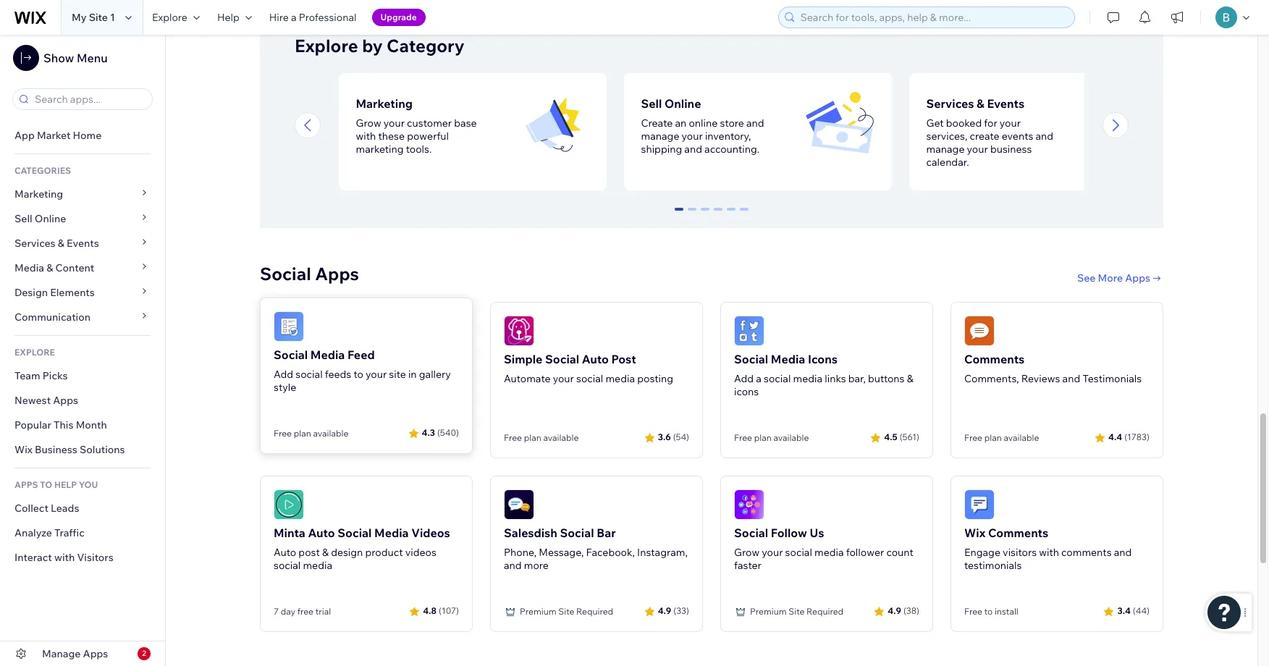 Task type: locate. For each thing, give the bounding box(es) containing it.
site for salesdish social bar
[[559, 606, 575, 617]]

grow up the marketing
[[356, 116, 382, 129]]

free down style
[[274, 428, 292, 439]]

social down minta
[[274, 559, 301, 572]]

upgrade button
[[372, 9, 426, 26]]

0 horizontal spatial premium site required
[[520, 606, 614, 617]]

7 day free trial
[[274, 606, 331, 617]]

and right the events
[[1036, 129, 1054, 142]]

2 inside sidebar element
[[142, 649, 146, 658]]

social down social media icons logo
[[734, 352, 768, 366]]

1 horizontal spatial events
[[988, 96, 1025, 111]]

media inside minta auto social media videos auto post & design product videos social media
[[374, 526, 409, 540]]

0 vertical spatial sell
[[642, 96, 663, 111]]

auto down minta
[[274, 546, 296, 559]]

& right 'buttons' at bottom
[[907, 372, 914, 385]]

team picks link
[[0, 364, 165, 388]]

manage
[[642, 129, 680, 142], [927, 142, 965, 155]]

& for services & events get booked for your services, create events and manage your business calendar.
[[977, 96, 985, 111]]

apps for social apps
[[315, 263, 359, 284]]

wix business solutions
[[14, 443, 125, 456]]

explore for explore by category
[[295, 35, 358, 56]]

media up product
[[374, 526, 409, 540]]

sell up create
[[642, 96, 663, 111]]

free plan available down icons
[[734, 432, 809, 443]]

0 horizontal spatial 2
[[142, 649, 146, 658]]

and left more
[[504, 559, 522, 572]]

0 vertical spatial explore
[[152, 11, 187, 24]]

my site 1
[[72, 11, 115, 24]]

2 horizontal spatial site
[[789, 606, 805, 617]]

marketing down categories
[[14, 188, 63, 201]]

this
[[54, 419, 73, 432]]

sell online create an online store and manage your inventory, shipping and accounting.
[[642, 96, 765, 155]]

explore left help
[[152, 11, 187, 24]]

show menu button
[[13, 45, 108, 71]]

media & content
[[14, 261, 94, 274]]

in
[[408, 368, 417, 381]]

with right visitors
[[1039, 546, 1059, 559]]

free left install
[[965, 606, 983, 617]]

upgrade
[[381, 12, 417, 22]]

services inside sidebar element
[[14, 237, 55, 250]]

2 left the 3
[[702, 208, 708, 221]]

1 vertical spatial to
[[985, 606, 993, 617]]

&
[[977, 96, 985, 111], [58, 237, 64, 250], [46, 261, 53, 274], [907, 372, 914, 385], [322, 546, 329, 559]]

design
[[14, 286, 48, 299]]

media
[[606, 372, 635, 385], [793, 372, 823, 385], [815, 546, 844, 559], [303, 559, 332, 572]]

services for services & events get booked for your services, create events and manage your business calendar.
[[927, 96, 975, 111]]

0 vertical spatial grow
[[356, 116, 382, 129]]

popular this month
[[14, 419, 107, 432]]

1 vertical spatial auto
[[308, 526, 335, 540]]

1 vertical spatial comments
[[988, 526, 1049, 540]]

premium site required down faster
[[750, 606, 844, 617]]

base
[[455, 116, 477, 129]]

add inside social media icons add a social media links bar, buttons & icons
[[734, 372, 754, 385]]

media left icons
[[771, 352, 806, 366]]

1 vertical spatial a
[[756, 372, 762, 385]]

0 vertical spatial services
[[927, 96, 975, 111]]

1 horizontal spatial 1
[[689, 208, 695, 221]]

events inside sidebar element
[[67, 237, 99, 250]]

site right the my
[[89, 11, 108, 24]]

your left site
[[366, 368, 387, 381]]

0 horizontal spatial online
[[35, 212, 66, 225]]

0 horizontal spatial wix
[[14, 443, 32, 456]]

plan down 'comments,'
[[985, 432, 1002, 443]]

and down online
[[685, 142, 703, 155]]

add for social media feed
[[274, 368, 293, 381]]

& left content
[[46, 261, 53, 274]]

an
[[676, 116, 687, 129]]

free for social media icons
[[734, 432, 752, 443]]

online for sell online create an online store and manage your inventory, shipping and accounting.
[[665, 96, 702, 111]]

interact with visitors link
[[0, 545, 165, 570]]

1 horizontal spatial premium
[[750, 606, 787, 617]]

available down social media icons add a social media links bar, buttons & icons
[[774, 432, 809, 443]]

events inside services & events get booked for your services, create events and manage your business calendar.
[[988, 96, 1025, 111]]

& up for
[[977, 96, 985, 111]]

day
[[281, 606, 295, 617]]

visitors
[[1003, 546, 1037, 559]]

1 horizontal spatial manage
[[927, 142, 965, 155]]

explore down professional
[[295, 35, 358, 56]]

social right automate at the bottom left of page
[[576, 372, 603, 385]]

required for us
[[807, 606, 844, 617]]

0 vertical spatial auto
[[582, 352, 609, 366]]

manage left online
[[642, 129, 680, 142]]

to inside social media feed add social feeds to your site in gallery style
[[354, 368, 363, 381]]

& right post
[[322, 546, 329, 559]]

visitors
[[77, 551, 114, 564]]

media down post
[[606, 372, 635, 385]]

plan for comments
[[985, 432, 1002, 443]]

0 horizontal spatial manage
[[642, 129, 680, 142]]

customer
[[407, 116, 452, 129]]

product
[[365, 546, 403, 559]]

0 vertical spatial to
[[354, 368, 363, 381]]

0 vertical spatial comments
[[965, 352, 1025, 366]]

phone,
[[504, 546, 537, 559]]

to down feed at the left bottom of the page
[[354, 368, 363, 381]]

1 premium site required from the left
[[520, 606, 614, 617]]

a
[[291, 11, 297, 24], [756, 372, 762, 385]]

1 vertical spatial 1
[[689, 208, 695, 221]]

add inside social media feed add social feeds to your site in gallery style
[[274, 368, 293, 381]]

social left feeds on the left of the page
[[296, 368, 323, 381]]

simple social auto post automate your social media posting
[[504, 352, 674, 385]]

hire a professional
[[269, 11, 357, 24]]

1 vertical spatial online
[[35, 212, 66, 225]]

1 horizontal spatial with
[[356, 129, 376, 142]]

auto up post
[[308, 526, 335, 540]]

grow
[[356, 116, 382, 129], [734, 546, 760, 559]]

your right automate at the bottom left of page
[[553, 372, 574, 385]]

premium site required down more
[[520, 606, 614, 617]]

your
[[384, 116, 405, 129], [1000, 116, 1021, 129], [682, 129, 703, 142], [968, 142, 989, 155], [366, 368, 387, 381], [553, 372, 574, 385], [762, 546, 783, 559]]

and
[[747, 116, 765, 129], [1036, 129, 1054, 142], [685, 142, 703, 155], [1063, 372, 1081, 385], [1114, 546, 1132, 559], [504, 559, 522, 572]]

add down social media feed logo
[[274, 368, 293, 381]]

professional
[[299, 11, 357, 24]]

sell inside sidebar element
[[14, 212, 32, 225]]

0 horizontal spatial to
[[354, 368, 363, 381]]

wix inside sidebar element
[[14, 443, 32, 456]]

social follow us logo image
[[734, 489, 765, 520]]

1 horizontal spatial wix
[[965, 526, 986, 540]]

comments up 'comments,'
[[965, 352, 1025, 366]]

count
[[887, 546, 914, 559]]

1 horizontal spatial required
[[807, 606, 844, 617]]

social up design on the bottom left of the page
[[338, 526, 372, 540]]

your left inventory,
[[682, 129, 703, 142]]

site down message,
[[559, 606, 575, 617]]

2 vertical spatial auto
[[274, 546, 296, 559]]

show
[[43, 51, 74, 65]]

social right icons
[[764, 372, 791, 385]]

free down 'comments,'
[[965, 432, 983, 443]]

available
[[313, 428, 349, 439], [543, 432, 579, 443], [774, 432, 809, 443], [1004, 432, 1039, 443]]

marketing inside sidebar element
[[14, 188, 63, 201]]

services down sell online
[[14, 237, 55, 250]]

1 horizontal spatial 4.9
[[888, 606, 902, 616]]

required down social follow us grow your social media follower count faster
[[807, 606, 844, 617]]

auto inside simple social auto post automate your social media posting
[[582, 352, 609, 366]]

Search for tools, apps, help & more... field
[[796, 7, 1070, 28]]

comments
[[965, 352, 1025, 366], [988, 526, 1049, 540]]

& for media & content
[[46, 261, 53, 274]]

1 right the my
[[110, 11, 115, 24]]

your up the marketing
[[384, 116, 405, 129]]

1 horizontal spatial site
[[559, 606, 575, 617]]

free down icons
[[734, 432, 752, 443]]

marketing category icon image
[[520, 90, 589, 160]]

0 vertical spatial marketing
[[356, 96, 413, 111]]

services up booked at the right of page
[[927, 96, 975, 111]]

0 horizontal spatial services
[[14, 237, 55, 250]]

social right simple
[[545, 352, 579, 366]]

media inside social media icons add a social media links bar, buttons & icons
[[771, 352, 806, 366]]

media down us
[[815, 546, 844, 559]]

0 vertical spatial online
[[665, 96, 702, 111]]

social
[[260, 263, 311, 284], [274, 347, 308, 362], [545, 352, 579, 366], [734, 352, 768, 366], [338, 526, 372, 540], [560, 526, 594, 540], [734, 526, 768, 540]]

free
[[274, 428, 292, 439], [504, 432, 522, 443], [734, 432, 752, 443], [965, 432, 983, 443], [965, 606, 983, 617]]

0 horizontal spatial 1
[[110, 11, 115, 24]]

site
[[389, 368, 406, 381]]

1 horizontal spatial explore
[[295, 35, 358, 56]]

0 vertical spatial 1
[[110, 11, 115, 24]]

1 vertical spatial wix
[[965, 526, 986, 540]]

free plan available down style
[[274, 428, 349, 439]]

2 premium site required from the left
[[750, 606, 844, 617]]

0 vertical spatial 2
[[702, 208, 708, 221]]

with down traffic
[[54, 551, 75, 564]]

0 horizontal spatial required
[[577, 606, 614, 617]]

0 horizontal spatial grow
[[356, 116, 382, 129]]

2 premium from the left
[[750, 606, 787, 617]]

4.3 (540)
[[422, 427, 459, 438]]

apps
[[315, 263, 359, 284], [1126, 271, 1151, 284], [53, 394, 78, 407], [83, 647, 108, 660]]

media down minta
[[303, 559, 332, 572]]

plan down style
[[294, 428, 311, 439]]

2 horizontal spatial with
[[1039, 546, 1059, 559]]

& inside social media icons add a social media links bar, buttons & icons
[[907, 372, 914, 385]]

4.8
[[423, 606, 437, 616]]

comments comments, reviews and testimonials
[[965, 352, 1142, 385]]

and right store
[[747, 116, 765, 129]]

and right reviews
[[1063, 372, 1081, 385]]

leads
[[51, 502, 79, 515]]

0 horizontal spatial with
[[54, 551, 75, 564]]

0 horizontal spatial events
[[67, 237, 99, 250]]

available down automate at the bottom left of page
[[543, 432, 579, 443]]

plan for simple social auto post
[[524, 432, 542, 443]]

your down for
[[968, 142, 989, 155]]

services for services & events
[[14, 237, 55, 250]]

free plan available for auto
[[504, 432, 579, 443]]

marketing for marketing
[[14, 188, 63, 201]]

1 horizontal spatial premium site required
[[750, 606, 844, 617]]

marketing up these
[[356, 96, 413, 111]]

1 horizontal spatial online
[[665, 96, 702, 111]]

& inside services & events get booked for your services, create events and manage your business calendar.
[[977, 96, 985, 111]]

free plan available for reviews
[[965, 432, 1039, 443]]

social inside minta auto social media videos auto post & design product videos social media
[[338, 526, 372, 540]]

1 vertical spatial explore
[[295, 35, 358, 56]]

grow down social follow us logo
[[734, 546, 760, 559]]

required down facebook,
[[577, 606, 614, 617]]

2
[[702, 208, 708, 221], [142, 649, 146, 658]]

online for sell online
[[35, 212, 66, 225]]

sell
[[642, 96, 663, 111], [14, 212, 32, 225]]

1 vertical spatial marketing
[[14, 188, 63, 201]]

to
[[354, 368, 363, 381], [985, 606, 993, 617]]

1 4.9 from the left
[[658, 606, 672, 616]]

wix down popular
[[14, 443, 32, 456]]

2 4.9 from the left
[[888, 606, 902, 616]]

manage down get
[[927, 142, 965, 155]]

social down follow
[[785, 546, 813, 559]]

team
[[14, 369, 40, 382]]

available for feed
[[313, 428, 349, 439]]

social inside social follow us grow your social media follower count faster
[[734, 526, 768, 540]]

wix up engage
[[965, 526, 986, 540]]

to left install
[[985, 606, 993, 617]]

events down sell online link
[[67, 237, 99, 250]]

0 horizontal spatial a
[[291, 11, 297, 24]]

online inside 'sell online create an online store and manage your inventory, shipping and accounting.'
[[665, 96, 702, 111]]

media up the design
[[14, 261, 44, 274]]

0 horizontal spatial explore
[[152, 11, 187, 24]]

media inside minta auto social media videos auto post & design product videos social media
[[303, 559, 332, 572]]

plan for social media icons
[[754, 432, 772, 443]]

sell up services & events
[[14, 212, 32, 225]]

services
[[927, 96, 975, 111], [14, 237, 55, 250]]

explore for explore
[[152, 11, 187, 24]]

plan down automate at the bottom left of page
[[524, 432, 542, 443]]

and inside salesdish social bar phone, message, facebook, instagram, and more
[[504, 559, 522, 572]]

& inside minta auto social media videos auto post & design product videos social media
[[322, 546, 329, 559]]

apps inside newest apps link
[[53, 394, 78, 407]]

0 horizontal spatial premium
[[520, 606, 557, 617]]

1 premium from the left
[[520, 606, 557, 617]]

more
[[1098, 271, 1123, 284]]

online up services & events
[[35, 212, 66, 225]]

1 horizontal spatial a
[[756, 372, 762, 385]]

social inside social media icons add a social media links bar, buttons & icons
[[734, 352, 768, 366]]

0 horizontal spatial 4.9
[[658, 606, 672, 616]]

manage inside services & events get booked for your services, create events and manage your business calendar.
[[927, 142, 965, 155]]

a right hire
[[291, 11, 297, 24]]

0 horizontal spatial auto
[[274, 546, 296, 559]]

site down social follow us grow your social media follower count faster
[[789, 606, 805, 617]]

4.9
[[658, 606, 672, 616], [888, 606, 902, 616]]

1 vertical spatial grow
[[734, 546, 760, 559]]

free plan available down automate at the bottom left of page
[[504, 432, 579, 443]]

1 horizontal spatial sell
[[642, 96, 663, 111]]

required for bar
[[577, 606, 614, 617]]

help
[[54, 479, 77, 490]]

marketing inside marketing grow your customer base with these powerful marketing tools.
[[356, 96, 413, 111]]

0 horizontal spatial sell
[[14, 212, 32, 225]]

social follow us grow your social media follower count faster
[[734, 526, 914, 572]]

4
[[729, 208, 734, 221]]

2 horizontal spatial auto
[[582, 352, 609, 366]]

your inside marketing grow your customer base with these powerful marketing tools.
[[384, 116, 405, 129]]

(33)
[[674, 606, 689, 616]]

with left these
[[356, 129, 376, 142]]

social
[[296, 368, 323, 381], [576, 372, 603, 385], [764, 372, 791, 385], [785, 546, 813, 559], [274, 559, 301, 572]]

and inside services & events get booked for your services, create events and manage your business calendar.
[[1036, 129, 1054, 142]]

available for reviews
[[1004, 432, 1039, 443]]

services & events get booked for your services, create events and manage your business calendar.
[[927, 96, 1054, 168]]

3.4
[[1118, 606, 1131, 616]]

message,
[[539, 546, 584, 559]]

comments inside wix comments engage visitors with comments and testimonials
[[988, 526, 1049, 540]]

media inside social follow us grow your social media follower count faster
[[815, 546, 844, 559]]

1 vertical spatial sell
[[14, 212, 32, 225]]

auto left post
[[582, 352, 609, 366]]

free plan available for feed
[[274, 428, 349, 439]]

1 horizontal spatial add
[[734, 372, 754, 385]]

social inside salesdish social bar phone, message, facebook, instagram, and more
[[560, 526, 594, 540]]

1 vertical spatial events
[[67, 237, 99, 250]]

4.9 left '(38)' at the right of page
[[888, 606, 902, 616]]

online
[[665, 96, 702, 111], [35, 212, 66, 225]]

1 vertical spatial services
[[14, 237, 55, 250]]

& up the media & content
[[58, 237, 64, 250]]

services inside services & events get booked for your services, create events and manage your business calendar.
[[927, 96, 975, 111]]

media down icons
[[793, 372, 823, 385]]

social up message,
[[560, 526, 594, 540]]

plan down icons
[[754, 432, 772, 443]]

free down automate at the bottom left of page
[[504, 432, 522, 443]]

social inside social media feed add social feeds to your site in gallery style
[[274, 347, 308, 362]]

1
[[110, 11, 115, 24], [689, 208, 695, 221]]

comments inside comments comments, reviews and testimonials
[[965, 352, 1025, 366]]

explore by category
[[295, 35, 465, 56]]

(1783)
[[1125, 432, 1150, 443]]

social down social follow us logo
[[734, 526, 768, 540]]

and right comments
[[1114, 546, 1132, 559]]

4.9 left (33)
[[658, 606, 672, 616]]

1 horizontal spatial grow
[[734, 546, 760, 559]]

events up for
[[988, 96, 1025, 111]]

help button
[[208, 0, 261, 35]]

premium down faster
[[750, 606, 787, 617]]

plan for social media feed
[[294, 428, 311, 439]]

1 horizontal spatial marketing
[[356, 96, 413, 111]]

online up an
[[665, 96, 702, 111]]

media up feeds on the left of the page
[[311, 347, 345, 362]]

explore
[[152, 11, 187, 24], [295, 35, 358, 56]]

1 horizontal spatial to
[[985, 606, 993, 617]]

1 right 0
[[689, 208, 695, 221]]

1 horizontal spatial services
[[927, 96, 975, 111]]

your inside social follow us grow your social media follower count faster
[[762, 546, 783, 559]]

0 horizontal spatial marketing
[[14, 188, 63, 201]]

free plan available down 'comments,'
[[965, 432, 1039, 443]]

wix business solutions link
[[0, 437, 165, 462]]

available down reviews
[[1004, 432, 1039, 443]]

business
[[991, 142, 1033, 155]]

collect leads link
[[0, 496, 165, 521]]

4.5 (561)
[[885, 432, 920, 443]]

1 horizontal spatial 2
[[702, 208, 708, 221]]

add down social media icons logo
[[734, 372, 754, 385]]

get
[[927, 116, 944, 129]]

sell inside 'sell online create an online store and manage your inventory, shipping and accounting.'
[[642, 96, 663, 111]]

1 vertical spatial 2
[[142, 649, 146, 658]]

social down social media feed logo
[[274, 347, 308, 362]]

with
[[356, 129, 376, 142], [1039, 546, 1059, 559], [54, 551, 75, 564]]

2 required from the left
[[807, 606, 844, 617]]

0 vertical spatial a
[[291, 11, 297, 24]]

0 vertical spatial wix
[[14, 443, 32, 456]]

popular
[[14, 419, 51, 432]]

wix inside wix comments engage visitors with comments and testimonials
[[965, 526, 986, 540]]

style
[[274, 381, 296, 394]]

a down social media icons logo
[[756, 372, 762, 385]]

2 right manage apps
[[142, 649, 146, 658]]

available down feeds on the left of the page
[[313, 428, 349, 439]]

feeds
[[325, 368, 351, 381]]

0 1 2 3 4 5
[[676, 208, 747, 221]]

your down follow
[[762, 546, 783, 559]]

1 required from the left
[[577, 606, 614, 617]]

with inside marketing grow your customer base with these powerful marketing tools.
[[356, 129, 376, 142]]

social inside simple social auto post automate your social media posting
[[545, 352, 579, 366]]

0 horizontal spatial add
[[274, 368, 293, 381]]

0 vertical spatial events
[[988, 96, 1025, 111]]

online inside sidebar element
[[35, 212, 66, 225]]

wix for business
[[14, 443, 32, 456]]



Task type: describe. For each thing, give the bounding box(es) containing it.
bar
[[597, 526, 616, 540]]

for
[[985, 116, 998, 129]]

solutions
[[80, 443, 125, 456]]

simple social auto post logo image
[[504, 316, 534, 346]]

marketing link
[[0, 182, 165, 206]]

free plan available for icons
[[734, 432, 809, 443]]

sell for sell online
[[14, 212, 32, 225]]

traffic
[[54, 526, 85, 540]]

team picks
[[14, 369, 68, 382]]

month
[[76, 419, 107, 432]]

comments
[[1062, 546, 1112, 559]]

sell online
[[14, 212, 66, 225]]

apps
[[14, 479, 38, 490]]

events for services & events
[[67, 237, 99, 250]]

instagram,
[[637, 546, 688, 559]]

& for services & events
[[58, 237, 64, 250]]

free for social media feed
[[274, 428, 292, 439]]

salesdish social bar logo image
[[504, 489, 534, 520]]

comments,
[[965, 372, 1019, 385]]

minta auto social media videos auto post & design product videos social media
[[274, 526, 450, 572]]

posting
[[637, 372, 674, 385]]

links
[[825, 372, 846, 385]]

these
[[379, 129, 405, 142]]

4.9 for social follow us
[[888, 606, 902, 616]]

app market home
[[14, 129, 102, 142]]

your right for
[[1000, 116, 1021, 129]]

4.9 (38)
[[888, 606, 920, 616]]

(38)
[[904, 606, 920, 616]]

3.4 (44)
[[1118, 606, 1150, 616]]

design elements
[[14, 286, 95, 299]]

by
[[362, 35, 383, 56]]

shipping
[[642, 142, 683, 155]]

services & events
[[14, 237, 99, 250]]

facebook,
[[586, 546, 635, 559]]

social inside social media feed add social feeds to your site in gallery style
[[296, 368, 323, 381]]

picks
[[43, 369, 68, 382]]

Search apps... field
[[30, 89, 148, 109]]

social media icons add a social media links bar, buttons & icons
[[734, 352, 914, 398]]

0 horizontal spatial site
[[89, 11, 108, 24]]

communication link
[[0, 305, 165, 330]]

a inside social media icons add a social media links bar, buttons & icons
[[756, 372, 762, 385]]

automate
[[504, 372, 551, 385]]

social media icons logo image
[[734, 316, 765, 346]]

social inside social media icons add a social media links bar, buttons & icons
[[764, 372, 791, 385]]

analyze traffic
[[14, 526, 85, 540]]

apps to help you
[[14, 479, 98, 490]]

marketing for marketing grow your customer base with these powerful marketing tools.
[[356, 96, 413, 111]]

simple
[[504, 352, 543, 366]]

and inside wix comments engage visitors with comments and testimonials
[[1114, 546, 1132, 559]]

wix for comments
[[965, 526, 986, 540]]

sell online link
[[0, 206, 165, 231]]

4.3
[[422, 427, 435, 438]]

free to install
[[965, 606, 1019, 617]]

grow inside social follow us grow your social media follower count faster
[[734, 546, 760, 559]]

sell online category icon image
[[805, 90, 875, 160]]

with inside interact with visitors link
[[54, 551, 75, 564]]

available for auto
[[543, 432, 579, 443]]

testimonials
[[965, 559, 1022, 572]]

free for comments
[[965, 432, 983, 443]]

3.6 (54)
[[658, 432, 689, 443]]

your inside social media feed add social feeds to your site in gallery style
[[366, 368, 387, 381]]

premium for social
[[750, 606, 787, 617]]

category
[[387, 35, 465, 56]]

home
[[73, 129, 102, 142]]

add for social media icons
[[734, 372, 754, 385]]

premium for salesdish
[[520, 606, 557, 617]]

elements
[[50, 286, 95, 299]]

free for wix comments
[[965, 606, 983, 617]]

analyze
[[14, 526, 52, 540]]

media inside sidebar element
[[14, 261, 44, 274]]

with inside wix comments engage visitors with comments and testimonials
[[1039, 546, 1059, 559]]

social inside minta auto social media videos auto post & design product videos social media
[[274, 559, 301, 572]]

reviews
[[1022, 372, 1061, 385]]

4.4
[[1109, 432, 1123, 443]]

apps for newest apps
[[53, 394, 78, 407]]

social apps
[[260, 263, 359, 284]]

sell for sell online create an online store and manage your inventory, shipping and accounting.
[[642, 96, 663, 111]]

(540)
[[437, 427, 459, 438]]

app market home link
[[0, 123, 165, 148]]

interact with visitors
[[14, 551, 114, 564]]

manage apps
[[42, 647, 108, 660]]

4.4 (1783)
[[1109, 432, 1150, 443]]

social media feed logo image
[[274, 311, 304, 342]]

newest apps link
[[0, 388, 165, 413]]

newest apps
[[14, 394, 78, 407]]

7
[[274, 606, 279, 617]]

see
[[1078, 271, 1096, 284]]

categories
[[14, 165, 71, 176]]

1 horizontal spatial auto
[[308, 526, 335, 540]]

inventory,
[[706, 129, 752, 142]]

grow inside marketing grow your customer base with these powerful marketing tools.
[[356, 116, 382, 129]]

services & events link
[[0, 231, 165, 256]]

collect leads
[[14, 502, 79, 515]]

media inside social media feed add social feeds to your site in gallery style
[[311, 347, 345, 362]]

comments logo image
[[965, 316, 995, 346]]

store
[[721, 116, 745, 129]]

and inside comments comments, reviews and testimonials
[[1063, 372, 1081, 385]]

social media feed add social feeds to your site in gallery style
[[274, 347, 451, 394]]

manage inside 'sell online create an online store and manage your inventory, shipping and accounting.'
[[642, 129, 680, 142]]

help
[[217, 11, 240, 24]]

site for social follow us
[[789, 606, 805, 617]]

premium site required for follow
[[750, 606, 844, 617]]

social inside simple social auto post automate your social media posting
[[576, 372, 603, 385]]

manage
[[42, 647, 81, 660]]

create
[[642, 116, 673, 129]]

see more apps button
[[1078, 271, 1164, 284]]

social inside social follow us grow your social media follower count faster
[[785, 546, 813, 559]]

menu
[[77, 51, 108, 65]]

free
[[297, 606, 314, 617]]

more
[[524, 559, 549, 572]]

you
[[79, 479, 98, 490]]

3
[[716, 208, 721, 221]]

media inside social media icons add a social media links bar, buttons & icons
[[793, 372, 823, 385]]

apps for manage apps
[[83, 647, 108, 660]]

your inside 'sell online create an online store and manage your inventory, shipping and accounting.'
[[682, 129, 703, 142]]

your inside simple social auto post automate your social media posting
[[553, 372, 574, 385]]

minta auto social media videos logo image
[[274, 489, 304, 520]]

follow
[[771, 526, 807, 540]]

sidebar element
[[0, 35, 166, 666]]

4.9 for salesdish social bar
[[658, 606, 672, 616]]

calendar.
[[927, 155, 970, 168]]

videos
[[411, 526, 450, 540]]

content
[[55, 261, 94, 274]]

free for simple social auto post
[[504, 432, 522, 443]]

events for services & events get booked for your services, create events and manage your business calendar.
[[988, 96, 1025, 111]]

analyze traffic link
[[0, 521, 165, 545]]

interact
[[14, 551, 52, 564]]

install
[[995, 606, 1019, 617]]

(54)
[[673, 432, 689, 443]]

media inside simple social auto post automate your social media posting
[[606, 372, 635, 385]]

wix comments logo image
[[965, 489, 995, 520]]

premium site required for social
[[520, 606, 614, 617]]

post
[[612, 352, 636, 366]]

available for icons
[[774, 432, 809, 443]]

feed
[[348, 347, 375, 362]]

social up social media feed logo
[[260, 263, 311, 284]]

app
[[14, 129, 35, 142]]



Task type: vqa. For each thing, say whether or not it's contained in the screenshot.


